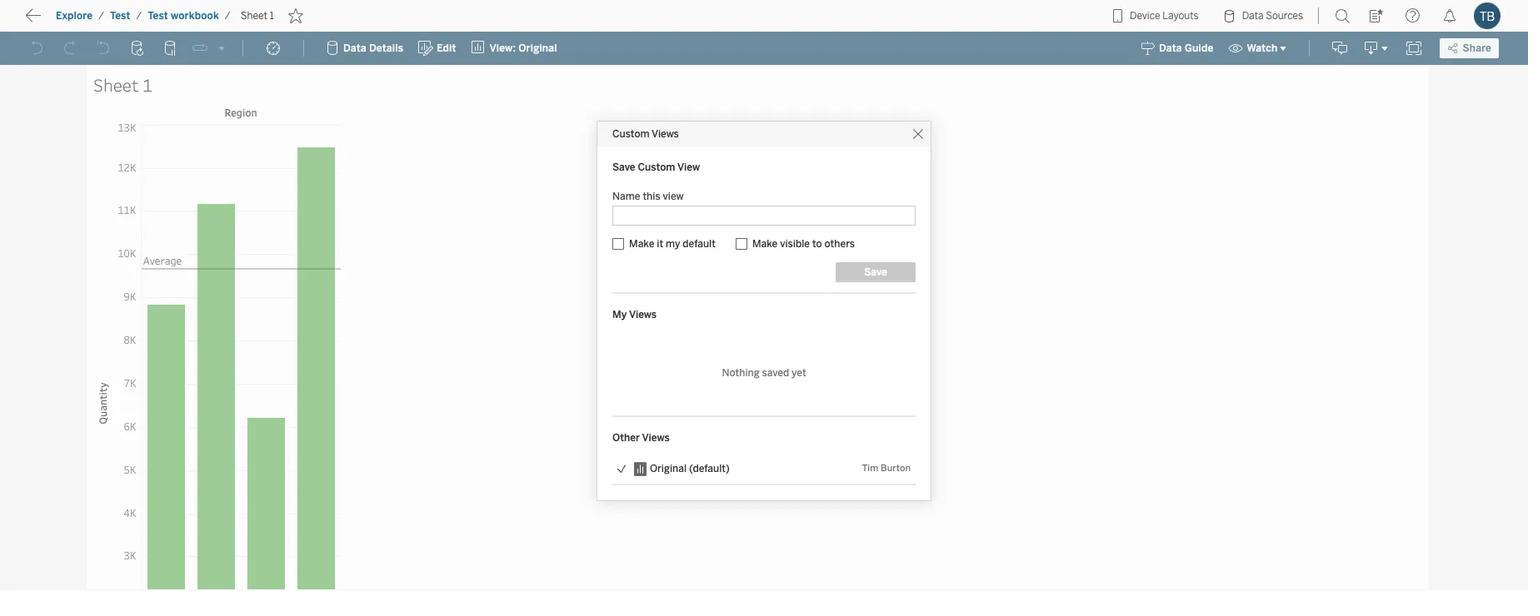 Task type: describe. For each thing, give the bounding box(es) containing it.
sheet 1 element
[[236, 10, 279, 22]]

test link
[[109, 9, 131, 23]]

sheet
[[241, 10, 267, 22]]

test workbook link
[[147, 9, 220, 23]]

2 test from the left
[[148, 10, 168, 22]]

skip to content link
[[40, 9, 170, 32]]

3 / from the left
[[225, 10, 231, 22]]

explore / test / test workbook /
[[56, 10, 231, 22]]

1 test from the left
[[110, 10, 130, 22]]

skip
[[43, 12, 72, 28]]

skip to content
[[43, 12, 143, 28]]



Task type: vqa. For each thing, say whether or not it's contained in the screenshot.
first "MEASURE" from the bottom of the page
no



Task type: locate. For each thing, give the bounding box(es) containing it.
/
[[99, 10, 104, 22], [136, 10, 142, 22], [225, 10, 231, 22]]

1 horizontal spatial /
[[136, 10, 142, 22]]

test
[[110, 10, 130, 22], [148, 10, 168, 22]]

0 horizontal spatial test
[[110, 10, 130, 22]]

0 horizontal spatial /
[[99, 10, 104, 22]]

/ left 'sheet'
[[225, 10, 231, 22]]

sheet 1
[[241, 10, 274, 22]]

explore
[[56, 10, 93, 22]]

content
[[92, 12, 143, 28]]

1 / from the left
[[99, 10, 104, 22]]

explore link
[[55, 9, 94, 23]]

to
[[75, 12, 88, 28]]

/ left test link
[[99, 10, 104, 22]]

2 / from the left
[[136, 10, 142, 22]]

1
[[270, 10, 274, 22]]

workbook
[[171, 10, 219, 22]]

2 horizontal spatial /
[[225, 10, 231, 22]]

1 horizontal spatial test
[[148, 10, 168, 22]]

/ right test link
[[136, 10, 142, 22]]



